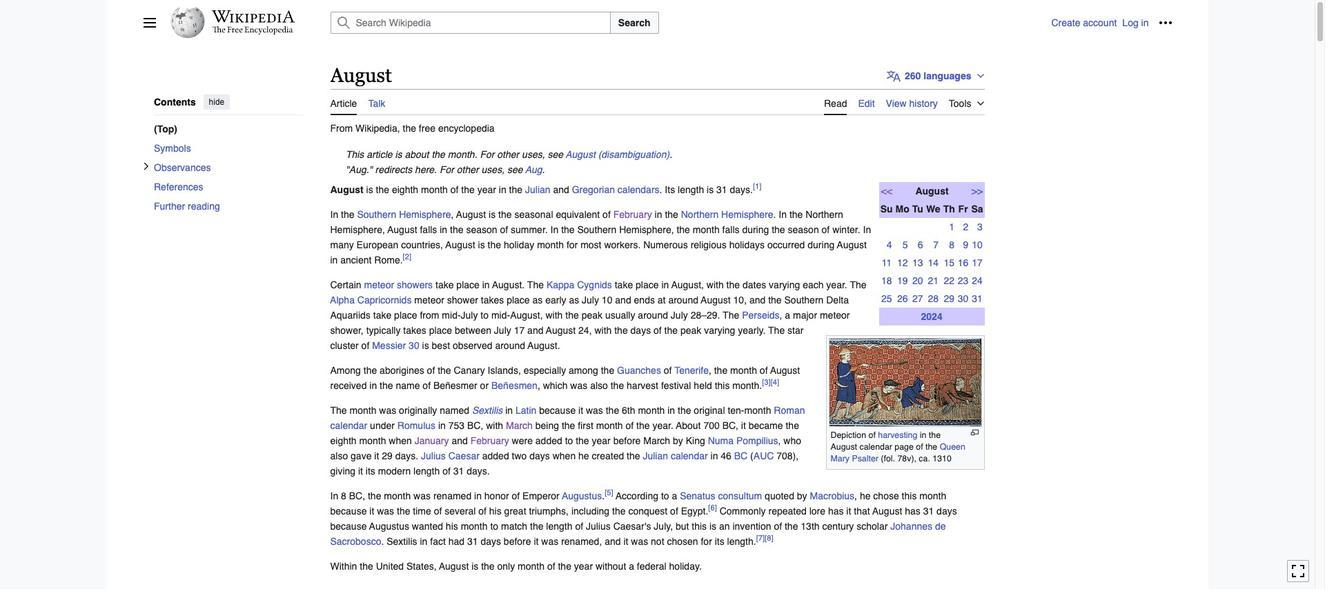 Task type: locate. For each thing, give the bounding box(es) containing it.
is left an
[[710, 521, 717, 532]]

1 mid- from the left
[[442, 310, 461, 321]]

menu image
[[143, 16, 156, 30]]

1 vertical spatial august,
[[510, 310, 543, 321]]

southern up most
[[577, 224, 617, 235]]

shower,
[[330, 325, 364, 336]]

eighth down redirects
[[392, 184, 418, 195]]

was down among
[[570, 380, 588, 391]]

hemisphere, up many
[[330, 224, 385, 235]]

0 horizontal spatial february
[[471, 435, 509, 446]]

august inside commonly repeated lore has it that august has 31 days because augustus wanted his month to match the length of julius caesar's july, but this is an invention of the 13th century scholar
[[873, 506, 902, 517]]

0 horizontal spatial northern
[[681, 209, 719, 220]]

triumphs,
[[529, 506, 569, 517]]

1 horizontal spatial he
[[860, 491, 871, 502]]

0 horizontal spatial augustus
[[369, 521, 409, 532]]

1 horizontal spatial when
[[553, 451, 576, 462]]

julian up the according
[[643, 451, 668, 462]]

1 vertical spatial 30
[[409, 340, 419, 351]]

10
[[972, 239, 983, 250], [602, 295, 613, 306]]

august. for in
[[492, 279, 525, 290]]

free
[[419, 123, 436, 134]]

2
[[963, 221, 969, 232]]

language progressive image
[[887, 69, 901, 83]]

0 horizontal spatial for
[[440, 164, 454, 175]]

year for in
[[478, 184, 496, 195]]

august inside meteor shower takes place as early as july 10 and ends at around august 10, and the southern delta aquariids take  place from mid-july to mid-august, with the peak usually around july 28–29. the
[[701, 295, 731, 306]]

about
[[676, 420, 701, 431]]

1 horizontal spatial eighth
[[392, 184, 418, 195]]

[4]
[[771, 378, 779, 387]]

0 vertical spatial sextilis
[[472, 405, 503, 416]]

northern hemisphere link
[[681, 209, 774, 220]]

1 horizontal spatial sextilis
[[472, 405, 503, 416]]

augustus
[[562, 491, 602, 502], [369, 521, 409, 532]]

varying inside certain meteor showers take place in august. the kappa cygnids take place in august, with the dates varying each year. the alpha capricornids
[[769, 279, 800, 290]]

eighth inside the august is the eighth month of the year in the julian and gregorian calendars . its length is 31 days. [1]
[[392, 184, 418, 195]]

. up 'occurred'
[[774, 209, 776, 220]]

takes inside , a major meteor shower, typically takes place between july 17 and august 24, with the days of the peak varying yearly. the star cluster of
[[403, 325, 426, 336]]

1 northern from the left
[[681, 209, 719, 220]]

wikipedia image
[[212, 10, 294, 23]]

august link
[[916, 185, 949, 196]]

1 has from the left
[[828, 506, 844, 517]]

1 vertical spatial this
[[902, 491, 917, 502]]

auc link
[[754, 451, 774, 462]]

29 up modern
[[382, 451, 393, 462]]

equivalent
[[556, 209, 600, 220]]

. in the northern hemisphere, august falls in the season of summer. in the southern hemisphere, the month falls during the season of winter. in many european countries, august is the holiday month for most workers. numerous religious holidays occurred during august in ancient rome.
[[330, 209, 871, 266]]

0 horizontal spatial year.
[[653, 420, 674, 431]]

best
[[432, 340, 450, 351]]

0 vertical spatial by
[[673, 435, 683, 446]]

southern up major
[[785, 295, 824, 306]]

0 vertical spatial augustus
[[562, 491, 602, 502]]

added down being
[[536, 435, 562, 446]]

edit link
[[858, 89, 875, 114]]

30 inside 11 12 13 14 15 16 17 18 19 20 21 22 23 24 25 26 27 28 29 30 31 2024
[[958, 293, 969, 304]]

bc, down giving
[[349, 491, 365, 502]]

29 inside , who also gave it 29 days.
[[382, 451, 393, 462]]

0 vertical spatial also
[[590, 380, 608, 391]]

this inside the , he chose this month because it was the time of several of his great triumphs, including the conquest of egypt.
[[902, 491, 917, 502]]

0 vertical spatial length
[[678, 184, 704, 195]]

quoted
[[765, 491, 795, 502]]

the inside certain meteor showers take place in august. the kappa cygnids take place in august, with the dates varying each year. the alpha capricornids
[[727, 279, 740, 290]]

0 horizontal spatial other
[[457, 164, 479, 175]]

varying
[[769, 279, 800, 290], [704, 325, 735, 336]]

1 falls from the left
[[420, 224, 437, 235]]

1 vertical spatial 10
[[602, 295, 613, 306]]

uses, left the aug link
[[482, 164, 505, 175]]

among the aborigines of the canary islands, especially among the guanches of tenerife
[[330, 365, 709, 376]]

2024 link
[[921, 311, 943, 322]]

was up first
[[586, 405, 603, 416]]

0 horizontal spatial his
[[446, 521, 458, 532]]

0 horizontal spatial season
[[466, 224, 497, 235]]

1 horizontal spatial meteor
[[414, 295, 444, 306]]

in right received
[[370, 380, 377, 391]]

meteor shower takes place as early as july 10 and ends at around august 10, and the southern delta aquariids take  place from mid-july to mid-august, with the peak usually around july 28–29. the
[[330, 295, 849, 321]]

is inside this article is about the month. for other uses, see august (disambiguation) . "aug." redirects here. for other uses, see aug .
[[395, 149, 402, 160]]

was left time
[[377, 506, 394, 517]]

southern up "european"
[[357, 209, 396, 220]]

0 vertical spatial southern
[[357, 209, 396, 220]]

february link up caesar
[[471, 435, 509, 446]]

before inside . sextilis in fact had 31 days before it was renamed, and it was not chosen for its length. [7] [8]
[[504, 536, 531, 547]]

22 link
[[944, 275, 955, 286]]

a inside , a major meteor shower, typically takes place between july 17 and august 24, with the days of the peak varying yearly. the star cluster of
[[785, 310, 791, 321]]

1 horizontal spatial by
[[797, 491, 807, 502]]

0 vertical spatial a
[[785, 310, 791, 321]]

august. for around
[[528, 340, 560, 351]]

auc
[[754, 451, 774, 462]]

at
[[658, 295, 666, 306]]

of inside being the first month of the year. about 700 bc, it became the eighth month when
[[626, 420, 634, 431]]

season up 'occurred'
[[788, 224, 819, 235]]

from
[[420, 310, 439, 321]]

is left best
[[422, 340, 429, 351]]

takes right shower
[[481, 295, 504, 306]]

also inside beñesmen , which was also the harvest festival held this month. [3] [4]
[[590, 380, 608, 391]]

consultum
[[718, 491, 762, 502]]

is left holiday
[[478, 239, 485, 250]]

. inside . in the northern hemisphere, august falls in the season of summer. in the southern hemisphere, the month falls during the season of winter. in many european countries, august is the holiday month for most workers. numerous religious holidays occurred during august in ancient rome.
[[774, 209, 776, 220]]

fullscreen image
[[1292, 565, 1305, 579]]

Search Wikipedia search field
[[330, 12, 611, 34]]

further reading link
[[154, 196, 303, 216]]

17 inside , a major meteor shower, typically takes place between july 17 and august 24, with the days of the peak varying yearly. the star cluster of
[[514, 325, 525, 336]]

to inside meteor shower takes place as early as july 10 and ends at around august 10, and the southern delta aquariids take  place from mid-july to mid-august, with the peak usually around july 28–29. the
[[481, 310, 489, 321]]

17 up among the aborigines of the canary islands, especially among the guanches of tenerife
[[514, 325, 525, 336]]

2 northern from the left
[[806, 209, 843, 220]]

also up giving
[[330, 451, 348, 462]]

0 vertical spatial varying
[[769, 279, 800, 290]]

, inside , the month of august received in the name of beñesmer or
[[709, 365, 712, 376]]

in left fact
[[420, 536, 428, 547]]

log in and more options image
[[1159, 16, 1173, 30]]

during
[[742, 224, 769, 235], [808, 239, 835, 250]]

julian inside the august is the eighth month of the year in the julian and gregorian calendars . its length is 31 days. [1]
[[525, 184, 551, 195]]

hemisphere, up numerous
[[619, 224, 674, 235]]

1 vertical spatial southern
[[577, 224, 617, 235]]

1 horizontal spatial its
[[715, 536, 725, 547]]

1 vertical spatial julius
[[586, 521, 611, 532]]

2 note from the top
[[330, 162, 985, 177]]

including
[[572, 506, 610, 517]]

match
[[501, 521, 528, 532]]

august up talk link
[[330, 64, 392, 86]]

take right cygnids
[[615, 279, 633, 290]]

it down the "caesar's"
[[624, 536, 628, 547]]

in down giving
[[330, 491, 338, 502]]

august, inside meteor shower takes place as early as july 10 and ends at around august 10, and the southern delta aquariids take  place from mid-july to mid-august, with the peak usually around july 28–29. the
[[510, 310, 543, 321]]

, for , the month of august received in the name of beñesmer or
[[709, 365, 712, 376]]

february link down calendars
[[613, 209, 652, 220]]

his for of
[[489, 506, 502, 517]]

0 vertical spatial around
[[668, 295, 699, 306]]

1 horizontal spatial this
[[715, 380, 730, 391]]

year. inside certain meteor showers take place in august. the kappa cygnids take place in august, with the dates varying each year. the alpha capricornids
[[827, 279, 848, 290]]

0 vertical spatial peak
[[582, 310, 603, 321]]

1 vertical spatial 17
[[514, 325, 525, 336]]

of right time
[[434, 506, 442, 517]]

received
[[330, 380, 367, 391]]

in inside personal tools navigation
[[1142, 17, 1149, 28]]

to up conquest
[[661, 491, 669, 502]]

708), giving it its modern length of 31 days.
[[330, 451, 799, 477]]

meteor inside certain meteor showers take place in august. the kappa cygnids take place in august, with the dates varying each year. the alpha capricornids
[[364, 279, 394, 290]]

article
[[330, 98, 357, 109]]

august,
[[672, 279, 704, 290], [510, 310, 543, 321]]

it inside 708), giving it its modern length of 31 days.
[[358, 466, 363, 477]]

was inside beñesmen , which was also the harvest festival held this month. [3] [4]
[[570, 380, 588, 391]]

2 vertical spatial meteor
[[820, 310, 850, 321]]

0 horizontal spatial for
[[567, 239, 578, 250]]

4 link
[[881, 239, 892, 250]]

place up best
[[429, 325, 452, 336]]

0 horizontal spatial mid-
[[442, 310, 461, 321]]

29 link
[[944, 293, 955, 304]]

0 horizontal spatial takes
[[403, 325, 426, 336]]

1 vertical spatial for
[[440, 164, 454, 175]]

th
[[943, 203, 955, 214]]

log in link
[[1123, 17, 1149, 28]]

bc
[[734, 451, 748, 462]]

27
[[913, 293, 923, 304]]

august. inside certain meteor showers take place in august. the kappa cygnids take place in august, with the dates varying each year. the alpha capricornids
[[492, 279, 525, 290]]

1 horizontal spatial august,
[[672, 279, 704, 290]]

0 vertical spatial days.
[[730, 184, 753, 195]]

. inside . sextilis in fact had 31 days before it was renamed, and it was not chosen for its length. [7] [8]
[[381, 536, 384, 547]]

its inside . sextilis in fact had 31 days before it was renamed, and it was not chosen for its length. [7] [8]
[[715, 536, 725, 547]]

2 hemisphere from the left
[[721, 209, 774, 220]]

31 inside the august is the eighth month of the year in the julian and gregorian calendars . its length is 31 days. [1]
[[717, 184, 727, 195]]

days. up modern
[[395, 451, 418, 462]]

bc, inside in 8 bc, the month was renamed in honor of emperor augustus . [5] according to a senatus consultum quoted by macrobius
[[349, 491, 365, 502]]

days. inside the august is the eighth month of the year in the julian and gregorian calendars . its length is 31 days. [1]
[[730, 184, 753, 195]]

31 inside 11 12 13 14 15 16 17 18 19 20 21 22 23 24 25 26 27 28 29 30 31 2024
[[972, 293, 983, 304]]

0 vertical spatial because
[[539, 405, 576, 416]]

by up julian calendar 'link'
[[673, 435, 683, 446]]

0 vertical spatial other
[[497, 149, 519, 160]]

1 vertical spatial length
[[414, 466, 440, 477]]

its down gave
[[366, 466, 375, 477]]

was inside the , he chose this month because it was the time of several of his great triumphs, including the conquest of egypt.
[[377, 506, 394, 517]]

southern hemisphere link
[[357, 209, 451, 220]]

takes
[[481, 295, 504, 306], [403, 325, 426, 336]]

personal tools navigation
[[1052, 12, 1177, 34]]

because inside commonly repeated lore has it that august has 31 days because augustus wanted his month to match the length of julius caesar's july, but this is an invention of the 13th century scholar
[[330, 521, 367, 532]]

, who also gave it 29 days.
[[330, 435, 802, 462]]

1 horizontal spatial during
[[808, 239, 835, 250]]

0 horizontal spatial varying
[[704, 325, 735, 336]]

kappa cygnids link
[[547, 279, 612, 290]]

august inside , a major meteor shower, typically takes place between july 17 and august 24, with the days of the peak varying yearly. the star cluster of
[[546, 325, 576, 336]]

2 vertical spatial length
[[546, 521, 573, 532]]

1 vertical spatial peak
[[681, 325, 702, 336]]

is
[[395, 149, 402, 160], [366, 184, 373, 195], [707, 184, 714, 195], [489, 209, 496, 220], [478, 239, 485, 250], [422, 340, 429, 351], [710, 521, 717, 532], [472, 561, 479, 572]]

for right here.
[[440, 164, 454, 175]]

1 vertical spatial february link
[[471, 435, 509, 446]]

1 season from the left
[[466, 224, 497, 235]]

1 horizontal spatial length
[[546, 521, 573, 532]]

he inside the , he chose this month because it was the time of several of his great triumphs, including the conquest of egypt.
[[860, 491, 871, 502]]

of down best
[[427, 365, 435, 376]]

this down egypt.
[[692, 521, 707, 532]]

0 vertical spatial year.
[[827, 279, 848, 290]]

6th
[[622, 405, 635, 416]]

20
[[913, 275, 923, 286]]

0 horizontal spatial august.
[[492, 279, 525, 290]]

february up caesar
[[471, 435, 509, 446]]

observances
[[154, 162, 211, 173]]

1 horizontal spatial has
[[905, 506, 921, 517]]

august inside in the august calendar page of the
[[831, 442, 857, 452]]

to up between
[[481, 310, 489, 321]]

0 vertical spatial his
[[489, 506, 502, 517]]

august, inside certain meteor showers take place in august. the kappa cygnids take place in august, with the dates varying each year. the alpha capricornids
[[672, 279, 704, 290]]

august. down holiday
[[492, 279, 525, 290]]

page
[[895, 442, 914, 452]]

in left latin
[[505, 405, 513, 416]]

meteor inside meteor shower takes place as early as july 10 and ends at around august 10, and the southern delta aquariids take  place from mid-july to mid-august, with the peak usually around july 28–29. the
[[414, 295, 444, 306]]

, inside , who also gave it 29 days.
[[778, 435, 781, 446]]

note
[[330, 147, 985, 162], [330, 162, 985, 177]]

august element
[[330, 115, 985, 590]]

was inside in 8 bc, the month was renamed in honor of emperor augustus . [5] according to a senatus consultum quoted by macrobius
[[414, 491, 431, 502]]

31 up johannes
[[923, 506, 934, 517]]

his inside commonly repeated lore has it that august has 31 days because augustus wanted his month to match the length of julius caesar's july, but this is an invention of the 13th century scholar
[[446, 521, 458, 532]]

0 horizontal spatial 10
[[602, 295, 613, 306]]

30 right "29" link
[[958, 293, 969, 304]]

when down being the first month of the year. about 700 bc, it became the eighth month when
[[553, 451, 576, 462]]

0 horizontal spatial julius
[[421, 451, 446, 462]]

, inside , a major meteor shower, typically takes place between july 17 and august 24, with the days of the peak varying yearly. the star cluster of
[[780, 310, 782, 321]]

1 vertical spatial 8
[[341, 491, 346, 502]]

2 vertical spatial this
[[692, 521, 707, 532]]

meteor inside , a major meteor shower, typically takes place between july 17 and august 24, with the days of the peak varying yearly. the star cluster of
[[820, 310, 850, 321]]

0 horizontal spatial sextilis
[[387, 536, 417, 547]]

21 link
[[928, 275, 939, 286]]

31 up northern hemisphere link
[[717, 184, 727, 195]]

0 horizontal spatial see
[[507, 164, 523, 175]]

year. inside being the first month of the year. about 700 bc, it became the eighth month when
[[653, 420, 674, 431]]

1 horizontal spatial february link
[[613, 209, 652, 220]]

it up sacrobosco
[[370, 506, 374, 517]]

26 link
[[897, 293, 908, 304]]

0 horizontal spatial days.
[[395, 451, 418, 462]]

has up century
[[828, 506, 844, 517]]

his
[[489, 506, 502, 517], [446, 521, 458, 532]]

1 vertical spatial sextilis
[[387, 536, 417, 547]]

700 bc,
[[704, 420, 739, 431]]

when down the romulus link
[[389, 435, 412, 446]]

emperor
[[523, 491, 560, 502]]

month. inside beñesmen , which was also the harvest festival held this month. [3] [4]
[[733, 380, 762, 391]]

in up 'occurred'
[[779, 209, 787, 220]]

1 horizontal spatial also
[[590, 380, 608, 391]]

of up southern hemisphere link
[[451, 184, 459, 195]]

it down gave
[[358, 466, 363, 477]]

the inside , a major meteor shower, typically takes place between july 17 and august 24, with the days of the peak varying yearly. the star cluster of
[[768, 325, 785, 336]]

added left two
[[482, 451, 509, 462]]

as down kappa cygnids link
[[569, 295, 579, 306]]

bc,
[[467, 420, 483, 431], [349, 491, 365, 502]]

0 horizontal spatial when
[[389, 435, 412, 446]]

in left 46
[[711, 451, 718, 462]]

, inside beñesmen , which was also the harvest festival held this month. [3] [4]
[[538, 380, 540, 391]]

islands,
[[488, 365, 521, 376]]

august, up 28–29.
[[672, 279, 704, 290]]

x small image
[[142, 162, 150, 170]]

0 horizontal spatial during
[[742, 224, 769, 235]]

1 horizontal spatial 8
[[949, 239, 955, 250]]

see up the august is the eighth month of the year in the julian and gregorian calendars . its length is 31 days. [1] at the top of page
[[548, 149, 563, 160]]

0 horizontal spatial 17
[[514, 325, 525, 336]]

century
[[822, 521, 854, 532]]

renamed
[[433, 491, 472, 502]]

occurred
[[768, 239, 805, 250]]

1 note from the top
[[330, 147, 985, 162]]

in down this article is about the month. for other uses, see august (disambiguation) . "aug." redirects here. for other uses, see aug .
[[499, 184, 507, 195]]

month down summer.
[[537, 239, 564, 250]]

from
[[330, 123, 353, 134]]

days inside , a major meteor shower, typically takes place between july 17 and august 24, with the days of the peak varying yearly. the star cluster of
[[631, 325, 651, 336]]

28 link
[[928, 293, 939, 304]]

of right name
[[423, 380, 431, 391]]

1 vertical spatial march
[[644, 435, 670, 446]]

of inside in 8 bc, the month was renamed in honor of emperor augustus . [5] according to a senatus consultum quoted by macrobius
[[512, 491, 520, 502]]

guanches
[[617, 365, 661, 376]]

0 horizontal spatial 8
[[341, 491, 346, 502]]

0 horizontal spatial this
[[692, 521, 707, 532]]

1 vertical spatial days.
[[395, 451, 418, 462]]

peak
[[582, 310, 603, 321], [681, 325, 702, 336]]

alpha capricornids link
[[330, 295, 412, 306]]

and inside , a major meteor shower, typically takes place between july 17 and august 24, with the days of the peak varying yearly. the star cluster of
[[527, 325, 544, 336]]

29 left 30 link
[[944, 293, 955, 304]]

mid- down shower
[[442, 310, 461, 321]]

johannes de sacrobosco link
[[330, 521, 946, 547]]

great
[[504, 506, 526, 517]]

when
[[389, 435, 412, 446], [553, 451, 576, 462]]

21
[[928, 275, 939, 286]]

symbols
[[154, 142, 191, 154]]

a up star
[[785, 310, 791, 321]]

augustus up sacrobosco
[[369, 521, 409, 532]]

1 hemisphere from the left
[[399, 209, 451, 220]]

during down winter.
[[808, 239, 835, 250]]

mary
[[831, 454, 850, 464]]

2 horizontal spatial meteor
[[820, 310, 850, 321]]

a inside in 8 bc, the month was renamed in honor of emperor augustus . [5] according to a senatus consultum quoted by macrobius
[[672, 491, 677, 502]]

of down . sextilis in fact had 31 days before it was renamed, and it was not chosen for its length. [7] [8]
[[547, 561, 555, 572]]

only
[[497, 561, 515, 572]]

2 vertical spatial a
[[629, 561, 634, 572]]

messier
[[372, 340, 406, 351]]

0 vertical spatial year
[[478, 184, 496, 195]]

august.
[[492, 279, 525, 290], [528, 340, 560, 351]]

for
[[567, 239, 578, 250], [701, 536, 712, 547]]

egypt.
[[681, 506, 709, 517]]

0 vertical spatial see
[[548, 149, 563, 160]]

ancient
[[341, 254, 372, 266]]

27 link
[[913, 293, 923, 304]]

with
[[707, 279, 724, 290], [546, 310, 563, 321], [595, 325, 612, 336], [486, 420, 503, 431]]

1 horizontal spatial 10
[[972, 239, 983, 250]]

1 horizontal spatial as
[[569, 295, 579, 306]]

sacrobosco
[[330, 536, 381, 547]]

1 horizontal spatial before
[[613, 435, 641, 446]]

length down triumphs, on the left of page
[[546, 521, 573, 532]]

0 horizontal spatial take
[[373, 310, 392, 321]]

august down chose
[[873, 506, 902, 517]]

9
[[963, 239, 969, 250]]

johannes de sacrobosco
[[330, 521, 946, 547]]

has up johannes
[[905, 506, 921, 517]]

senatus consultum link
[[680, 491, 762, 502]]

0 horizontal spatial peak
[[582, 310, 603, 321]]

[6]
[[709, 503, 717, 513]]

0 vertical spatial february link
[[613, 209, 652, 220]]

1 vertical spatial added
[[482, 451, 509, 462]]

1 vertical spatial a
[[672, 491, 677, 502]]

julius down including
[[586, 521, 611, 532]]

16
[[958, 257, 969, 268]]

augustus inside commonly repeated lore has it that august has 31 days because augustus wanted his month to match the length of julius caesar's july, but this is an invention of the 13th century scholar
[[369, 521, 409, 532]]

it right gave
[[374, 451, 379, 462]]

1 vertical spatial because
[[330, 506, 367, 517]]

it inside , who also gave it 29 days.
[[374, 451, 379, 462]]

1 hemisphere, from the left
[[330, 224, 385, 235]]

month up became on the right bottom
[[745, 405, 771, 416]]

0 vertical spatial uses,
[[522, 149, 545, 160]]

1 horizontal spatial 30
[[958, 293, 969, 304]]

julian
[[525, 184, 551, 195], [643, 451, 668, 462]]

before down 'match'
[[504, 536, 531, 547]]

to inside in 8 bc, the month was renamed in honor of emperor augustus . [5] according to a senatus consultum quoted by macrobius
[[661, 491, 669, 502]]

days. inside 708), giving it its modern length of 31 days.
[[467, 466, 490, 477]]

note containing this article is about the month. for other uses, see
[[330, 147, 985, 162]]

his inside the , he chose this month because it was the time of several of his great triumphs, including the conquest of egypt.
[[489, 506, 502, 517]]

usually
[[605, 310, 635, 321]]

it left that
[[847, 506, 851, 517]]

[3] link
[[762, 378, 771, 387]]

for left most
[[567, 239, 578, 250]]

0 vertical spatial for
[[567, 239, 578, 250]]

in inside , the month of august received in the name of beñesmer or
[[370, 380, 377, 391]]

falls down northern hemisphere link
[[722, 224, 740, 235]]

0 vertical spatial meteor
[[364, 279, 394, 290]]

july
[[582, 295, 599, 306], [461, 310, 478, 321], [671, 310, 688, 321], [494, 325, 511, 336]]

2 vertical spatial around
[[495, 340, 525, 351]]

his for wanted
[[446, 521, 458, 532]]

1 horizontal spatial takes
[[481, 295, 504, 306]]

of down julius caesar link
[[443, 466, 451, 477]]

1 vertical spatial eighth
[[330, 435, 357, 446]]



Task type: describe. For each thing, give the bounding box(es) containing it.
of inside in the august calendar page of the
[[916, 442, 923, 452]]

contents
[[154, 97, 195, 108]]

symbols link
[[154, 138, 303, 158]]

16 link
[[958, 257, 969, 268]]

2 falls from the left
[[722, 224, 740, 235]]

july up between
[[461, 310, 478, 321]]

the down received
[[330, 405, 347, 416]]

to inside commonly repeated lore has it that august has 31 days because augustus wanted his month to match the length of julius caesar's july, but this is an invention of the 13th century scholar
[[490, 521, 499, 532]]

0 vertical spatial during
[[742, 224, 769, 235]]

august inside , the month of august received in the name of beñesmer or
[[770, 365, 800, 376]]

august inside the august is the eighth month of the year in the julian and gregorian calendars . its length is 31 days. [1]
[[330, 184, 364, 195]]

its
[[665, 184, 675, 195]]

0 horizontal spatial added
[[482, 451, 509, 462]]

1 horizontal spatial added
[[536, 435, 562, 446]]

10 inside meteor shower takes place as early as july 10 and ends at around august 10, and the southern delta aquariids take  place from mid-july to mid-august, with the peak usually around july 28–29. the
[[602, 295, 613, 306]]

original
[[694, 405, 725, 416]]

sextilis inside . sextilis in fact had 31 days before it was renamed, and it was not chosen for its length. [7] [8]
[[387, 536, 417, 547]]

25
[[881, 293, 892, 304]]

summer.
[[511, 224, 548, 235]]

history
[[910, 98, 938, 109]]

[2] link
[[403, 252, 411, 262]]

in up between
[[482, 279, 490, 290]]

in up the at
[[662, 279, 669, 290]]

[6] link
[[709, 503, 717, 513]]

19
[[897, 275, 908, 286]]

17 link
[[972, 257, 983, 268]]

days inside . sextilis in fact had 31 days before it was renamed, and it was not chosen for its length. [7] [8]
[[481, 536, 501, 547]]

5
[[903, 239, 908, 250]]

0 horizontal spatial he
[[579, 451, 589, 462]]

to up 'julius caesar added two days when he created the julian calendar in 46'
[[565, 435, 573, 446]]

month inside , the month of august received in the name of beñesmer or
[[730, 365, 757, 376]]

of up but
[[670, 506, 678, 517]]

in inside in the august calendar page of the
[[920, 430, 927, 440]]

for inside . sextilis in fact had 31 days before it was renamed, and it was not chosen for its length. [7] [8]
[[701, 536, 712, 547]]

in down festival
[[668, 405, 675, 416]]

of right cluster
[[361, 340, 370, 351]]

place left early on the left of page
[[507, 295, 530, 306]]

with inside meteor shower takes place as early as july 10 and ends at around august 10, and the southern delta aquariids take  place from mid-july to mid-august, with the peak usually around july 28–29. the
[[546, 310, 563, 321]]

month inside the , he chose this month because it was the time of several of his great triumphs, including the conquest of egypt.
[[920, 491, 947, 502]]

august inside this article is about the month. for other uses, see august (disambiguation) . "aug." redirects here. for other uses, see aug .
[[566, 149, 596, 160]]

further
[[154, 200, 185, 211]]

two
[[512, 451, 527, 462]]

takes inside meteor shower takes place as early as july 10 and ends at around august 10, and the southern delta aquariids take  place from mid-july to mid-august, with the peak usually around july 28–29. the
[[481, 295, 504, 306]]

place up ends
[[636, 279, 659, 290]]

days. inside , who also gave it 29 days.
[[395, 451, 418, 462]]

under romulus in 753 bc, with march
[[367, 420, 533, 431]]

by inside in 8 bc, the month was renamed in honor of emperor augustus . [5] according to a senatus consultum quoted by macrobius
[[797, 491, 807, 502]]

this inside commonly repeated lore has it that august has 31 days because augustus wanted his month to match the length of julius caesar's july, but this is an invention of the 13th century scholar
[[692, 521, 707, 532]]

holiday.
[[669, 561, 702, 572]]

. up its
[[670, 149, 672, 160]]

encyclopedia
[[438, 123, 495, 134]]

for inside . in the northern hemisphere, august falls in the season of summer. in the southern hemisphere, the month falls during the season of winter. in many european countries, august is the holiday month for most workers. numerous religious holidays occurred during august in ancient rome.
[[567, 239, 578, 250]]

when inside being the first month of the year. about 700 bc, it became the eighth month when
[[389, 435, 412, 446]]

of down the at
[[654, 325, 662, 336]]

31 inside 708), giving it its modern length of 31 days.
[[453, 466, 464, 477]]

was up under
[[379, 405, 396, 416]]

august right countries,
[[446, 239, 475, 250]]

of up . sextilis in fact had 31 days before it was renamed, and it was not chosen for its length. [7] [8]
[[575, 521, 583, 532]]

augustus link
[[562, 491, 602, 502]]

giving
[[330, 466, 356, 477]]

of inside the august is the eighth month of the year in the julian and gregorian calendars . its length is 31 days. [1]
[[451, 184, 459, 195]]

meteor showers link
[[364, 279, 433, 290]]

month up under
[[350, 405, 377, 416]]

from wikipedia, the free encyclopedia
[[330, 123, 495, 134]]

july left 28–29.
[[671, 310, 688, 321]]

the left 18
[[850, 279, 867, 290]]

without
[[596, 561, 626, 572]]

[3]
[[762, 378, 771, 387]]

here.
[[415, 164, 437, 175]]

month up religious
[[693, 224, 720, 235]]

peak inside meteor shower takes place as early as july 10 and ends at around august 10, and the southern delta aquariids take  place from mid-july to mid-august, with the peak usually around july 28–29. the
[[582, 310, 603, 321]]

festival
[[661, 380, 691, 391]]

length inside 708), giving it its modern length of 31 days.
[[414, 466, 440, 477]]

the month was originally named sextilis in latin because it was the 6th month in the original ten-month
[[330, 405, 774, 416]]

capricornids
[[357, 295, 412, 306]]

and inside . sextilis in fact had 31 days before it was renamed, and it was not chosen for its length. [7] [8]
[[605, 536, 621, 547]]

of down honor
[[479, 506, 487, 517]]

8 inside in 8 bc, the month was renamed in honor of emperor augustus . [5] according to a senatus consultum quoted by macrobius
[[341, 491, 346, 502]]

month inside commonly repeated lore has it that august has 31 days because augustus wanted his month to match the length of julius caesar's july, but this is an invention of the 13th century scholar
[[461, 521, 488, 532]]

is inside . in the northern hemisphere, august falls in the season of summer. in the southern hemisphere, the month falls during the season of winter. in many european countries, august is the holiday month for most workers. numerous religious holidays occurred during august in ancient rome.
[[478, 239, 485, 250]]

aquariids
[[330, 310, 371, 321]]

beñesmen , which was also the harvest festival held this month. [3] [4]
[[491, 378, 779, 391]]

commonly repeated lore has it that august has 31 days because augustus wanted his month to match the length of julius caesar's july, but this is an invention of the 13th century scholar
[[330, 506, 957, 532]]

july down cygnids
[[582, 295, 599, 306]]

in down many
[[330, 254, 338, 266]]

2 horizontal spatial take
[[615, 279, 633, 290]]

0 horizontal spatial march
[[506, 420, 533, 431]]

observed
[[453, 340, 493, 351]]

in up numerous
[[655, 209, 662, 220]]

being
[[536, 420, 559, 431]]

julian link
[[525, 184, 551, 195]]

august down had
[[439, 561, 469, 572]]

>>
[[972, 185, 983, 196]]

august down southern hemisphere link
[[388, 224, 417, 235]]

in up countries,
[[440, 224, 447, 235]]

chosen
[[667, 536, 698, 547]]

78v),
[[898, 454, 917, 464]]

2 vertical spatial year
[[574, 561, 593, 572]]

in up many
[[330, 209, 338, 220]]

1 vertical spatial when
[[553, 451, 576, 462]]

it up within the united states,  august is the only month of the year without a federal holiday.
[[534, 536, 539, 547]]

july inside , a major meteor shower, typically takes place between july 17 and august 24, with the days of the peak varying yearly. the star cluster of
[[494, 325, 511, 336]]

month right 6th
[[638, 405, 665, 416]]

august left the seasonal
[[456, 209, 486, 220]]

augustus for .
[[562, 491, 602, 502]]

in inside in 8 bc, the month was renamed in honor of emperor augustus . [5] according to a senatus consultum quoted by macrobius
[[330, 491, 338, 502]]

was down the "caesar's"
[[631, 536, 648, 547]]

aug link
[[525, 164, 542, 175]]

january link
[[415, 435, 449, 446]]

of up holiday
[[500, 224, 508, 235]]

<< link
[[881, 185, 892, 196]]

, for , who also gave it 29 days.
[[778, 435, 781, 446]]

the inside beñesmen , which was also the harvest festival held this month. [3] [4]
[[611, 380, 624, 391]]

0 vertical spatial bc,
[[467, 420, 483, 431]]

1 horizontal spatial take
[[436, 279, 454, 290]]

2 has from the left
[[905, 506, 921, 517]]

place inside , a major meteor shower, typically takes place between july 17 and august 24, with the days of the peak varying yearly. the star cluster of
[[429, 325, 452, 336]]

of left winter.
[[822, 224, 830, 235]]

august down winter.
[[837, 239, 867, 250]]

17 inside 11 12 13 14 15 16 17 18 19 20 21 22 23 24 25 26 27 28 29 30 31 2024
[[972, 257, 983, 268]]

shower
[[447, 295, 478, 306]]

it up first
[[579, 405, 583, 416]]

2 as from the left
[[569, 295, 579, 306]]

reading
[[187, 200, 220, 211]]

in right winter.
[[863, 224, 871, 235]]

augustus for wanted
[[369, 521, 409, 532]]

each
[[803, 279, 824, 290]]

, he chose this month because it was the time of several of his great triumphs, including the conquest of egypt.
[[330, 491, 947, 517]]

"aug."
[[346, 164, 373, 175]]

search button
[[610, 12, 659, 34]]

12 link
[[897, 257, 908, 268]]

the free encyclopedia image
[[213, 26, 293, 35]]

august main content
[[325, 62, 1173, 590]]

2 mid- from the left
[[491, 310, 510, 321]]

in down the in the southern hemisphere , august is the seasonal equivalent of february in the northern hemisphere
[[551, 224, 559, 235]]

in left 753
[[438, 420, 446, 431]]

created
[[592, 451, 624, 462]]

of inside 708), giving it its modern length of 31 days.
[[443, 466, 451, 477]]

1 horizontal spatial february
[[613, 209, 652, 220]]

is left only
[[472, 561, 479, 572]]

and up usually
[[615, 295, 631, 306]]

not
[[651, 536, 664, 547]]

we
[[926, 203, 941, 214]]

2 hemisphere, from the left
[[619, 224, 674, 235]]

being the first month of the year. about 700 bc, it became the eighth month when
[[330, 420, 799, 446]]

month right only
[[518, 561, 545, 572]]

[1]
[[753, 182, 762, 191]]

0 horizontal spatial around
[[495, 340, 525, 351]]

it inside commonly repeated lore has it that august has 31 days because augustus wanted his month to match the length of julius caesar's july, but this is an invention of the 13th century scholar
[[847, 506, 851, 517]]

29 inside 11 12 13 14 15 16 17 18 19 20 21 22 23 24 25 26 27 28 29 30 31 2024
[[944, 293, 955, 304]]

1 as from the left
[[533, 295, 543, 306]]

depiction of harvesting
[[831, 430, 918, 440]]

of right 'depiction'
[[869, 430, 876, 440]]

note containing "aug." redirects here. for other uses, see
[[330, 162, 985, 177]]

1 horizontal spatial for
[[480, 149, 495, 160]]

place left from
[[394, 310, 417, 321]]

month. inside this article is about the month. for other uses, see august (disambiguation) . "aug." redirects here. for other uses, see aug .
[[448, 149, 477, 160]]

1 vertical spatial uses,
[[482, 164, 505, 175]]

(top) link
[[154, 119, 314, 138]]

0 horizontal spatial southern
[[357, 209, 396, 220]]

30 link
[[958, 293, 969, 304]]

account
[[1083, 17, 1117, 28]]

julius inside commonly repeated lore has it that august has 31 days because augustus wanted his month to match the length of julius caesar's july, but this is an invention of the 13th century scholar
[[586, 521, 611, 532]]

in inside . sextilis in fact had 31 days before it was renamed, and it was not chosen for its length. [7] [8]
[[420, 536, 428, 547]]

in inside in 8 bc, the month was renamed in honor of emperor augustus . [5] according to a senatus consultum quoted by macrobius
[[474, 491, 482, 502]]

28
[[928, 293, 939, 304]]

julian calendar link
[[643, 451, 708, 462]]

19 link
[[897, 275, 908, 286]]

is left the seasonal
[[489, 209, 496, 220]]

numa
[[708, 435, 734, 446]]

>> link
[[972, 185, 983, 196]]

with down sextilis 'link'
[[486, 420, 503, 431]]

month up january and february were added to the year before march by king numa pompilius
[[596, 420, 623, 431]]

of down repeated at the bottom right
[[774, 521, 782, 532]]

1 horizontal spatial calendar
[[671, 451, 708, 462]]

of down gregorian calendars link
[[603, 209, 611, 220]]

beñesmer
[[433, 380, 478, 391]]

renamed,
[[561, 536, 602, 547]]

the left kappa
[[527, 279, 544, 290]]

days right two
[[530, 451, 550, 462]]

in the august calendar page of the
[[831, 430, 941, 452]]

days inside commonly repeated lore has it that august has 31 days because augustus wanted his month to match the length of julius caesar's july, but this is an invention of the 13th century scholar
[[937, 506, 957, 517]]

1 vertical spatial see
[[507, 164, 523, 175]]

1 vertical spatial julian
[[643, 451, 668, 462]]

14
[[928, 257, 939, 268]]

0 horizontal spatial by
[[673, 435, 683, 446]]

length inside the august is the eighth month of the year in the julian and gregorian calendars . its length is 31 days. [1]
[[678, 184, 704, 195]]

and down dates
[[750, 295, 766, 306]]

31 inside . sextilis in fact had 31 days before it was renamed, and it was not chosen for its length. [7] [8]
[[467, 536, 478, 547]]

with inside certain meteor showers take place in august. the kappa cygnids take place in august, with the dates varying each year. the alpha capricornids
[[707, 279, 724, 290]]

calendar inside in the august calendar page of the
[[860, 442, 893, 452]]

harvest
[[627, 380, 659, 391]]

with inside , a major meteor shower, typically takes place between july 17 and august 24, with the days of the peak varying yearly. the star cluster of
[[595, 325, 612, 336]]

southern inside . in the northern hemisphere, august falls in the season of summer. in the southern hemisphere, the month falls during the season of winter. in many european countries, august is the holiday month for most workers. numerous religious holidays occurred during august in ancient rome.
[[577, 224, 617, 235]]

Search search field
[[314, 12, 1052, 34]]

european
[[357, 239, 399, 250]]

and inside the august is the eighth month of the year in the julian and gregorian calendars . its length is 31 days. [1]
[[553, 184, 569, 195]]

0 vertical spatial 10
[[972, 239, 983, 250]]

peak inside , a major meteor shower, typically takes place between july 17 and august 24, with the days of the peak varying yearly. the star cluster of
[[681, 325, 702, 336]]

also inside , who also gave it 29 days.
[[330, 451, 348, 462]]

1 horizontal spatial other
[[497, 149, 519, 160]]

is inside commonly repeated lore has it that august has 31 days because augustus wanted his month to match the length of julius caesar's july, but this is an invention of the 13th century scholar
[[710, 521, 717, 532]]

aborigines
[[380, 365, 424, 376]]

year for before
[[592, 435, 611, 446]]

260
[[905, 70, 921, 81]]

the inside meteor shower takes place as early as july 10 and ends at around august 10, and the southern delta aquariids take  place from mid-july to mid-august, with the peak usually around july 28–29. the
[[723, 310, 740, 321]]

sa
[[972, 203, 983, 214]]

, for , a major meteor shower, typically takes place between july 17 and august 24, with the days of the peak varying yearly. the star cluster of
[[780, 310, 782, 321]]

january and february were added to the year before march by king numa pompilius
[[415, 435, 778, 446]]

31 inside commonly repeated lore has it that august has 31 days because augustus wanted his month to match the length of julius caesar's july, but this is an invention of the 13th century scholar
[[923, 506, 934, 517]]

it inside being the first month of the year. about 700 bc, it became the eighth month when
[[741, 420, 746, 431]]

the inside in 8 bc, the month was renamed in honor of emperor augustus . [5] according to a senatus consultum quoted by macrobius
[[368, 491, 381, 502]]

is down "aug." at left
[[366, 184, 373, 195]]

its inside 708), giving it its modern length of 31 days.
[[366, 466, 375, 477]]

major
[[793, 310, 817, 321]]

august up su mo tu we th fr sa
[[916, 185, 949, 196]]

2 season from the left
[[788, 224, 819, 235]]

and down 753
[[452, 435, 468, 446]]

is up northern hemisphere link
[[707, 184, 714, 195]]

[5] link
[[605, 488, 613, 498]]

0 horizontal spatial a
[[629, 561, 634, 572]]

2 horizontal spatial around
[[668, 295, 699, 306]]

august is the eighth month of the year in the julian and gregorian calendars . its length is 31 days. [1]
[[330, 182, 762, 195]]

. sextilis in fact had 31 days before it was renamed, and it was not chosen for its length. [7] [8]
[[381, 534, 774, 547]]

guanches link
[[617, 365, 661, 376]]

view history
[[886, 98, 938, 109]]

1 horizontal spatial uses,
[[522, 149, 545, 160]]

month inside in 8 bc, the month was renamed in honor of emperor augustus . [5] according to a senatus consultum quoted by macrobius
[[384, 491, 411, 502]]

. up the august is the eighth month of the year in the julian and gregorian calendars . its length is 31 days. [1] at the top of page
[[542, 164, 545, 175]]

because inside the , he chose this month because it was the time of several of his great triumphs, including the conquest of egypt.
[[330, 506, 367, 517]]

, for , he chose this month because it was the time of several of his great triumphs, including the conquest of egypt.
[[855, 491, 857, 502]]

states,
[[407, 561, 437, 572]]

march link
[[506, 420, 533, 431]]

macrobius link
[[810, 491, 855, 502]]

it inside the , he chose this month because it was the time of several of his great triumphs, including the conquest of egypt.
[[370, 506, 374, 517]]

was down triumphs, on the left of page
[[541, 536, 559, 547]]

first
[[578, 420, 594, 431]]

among
[[330, 365, 361, 376]]

the inside this article is about the month. for other uses, see august (disambiguation) . "aug." redirects here. for other uses, see aug .
[[432, 149, 445, 160]]

1 horizontal spatial march
[[644, 435, 670, 446]]

certain meteor showers take place in august. the kappa cygnids take place in august, with the dates varying each year. the alpha capricornids
[[330, 279, 867, 306]]

of up [3]
[[760, 365, 768, 376]]

month inside the august is the eighth month of the year in the julian and gregorian calendars . its length is 31 days. [1]
[[421, 184, 448, 195]]

month down under
[[359, 435, 386, 446]]

place up shower
[[457, 279, 480, 290]]

. inside the august is the eighth month of the year in the julian and gregorian calendars . its length is 31 days. [1]
[[660, 184, 662, 195]]

workers.
[[604, 239, 641, 250]]

varying inside , a major meteor shower, typically takes place between july 17 and august 24, with the days of the peak varying yearly. the star cluster of
[[704, 325, 735, 336]]

of up festival
[[664, 365, 672, 376]]

1 vertical spatial around
[[638, 310, 668, 321]]

tenerife
[[675, 365, 709, 376]]

9 10
[[963, 239, 983, 250]]

18 link
[[881, 275, 892, 286]]



Task type: vqa. For each thing, say whether or not it's contained in the screenshot.


